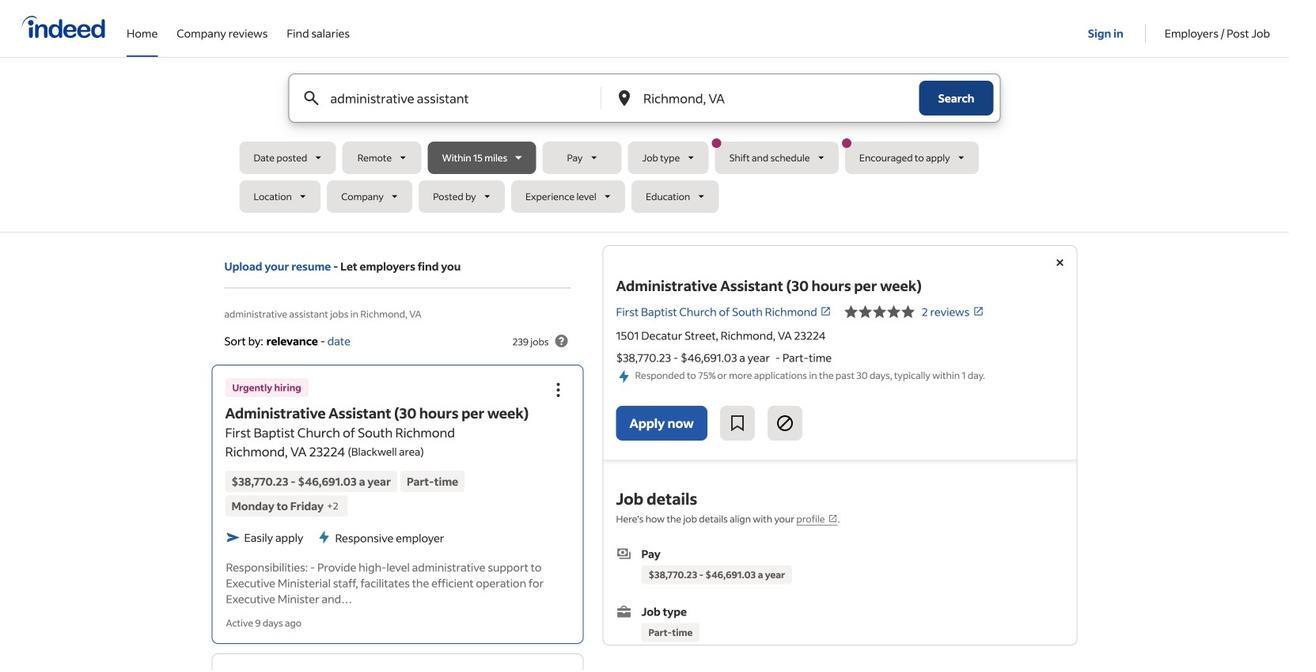 Task type: describe. For each thing, give the bounding box(es) containing it.
Edit location text field
[[640, 74, 887, 122]]

first baptist church of south richmond (opens in a new tab) image
[[820, 306, 831, 317]]

job actions for administrative assistant (30 hours per week) is collapsed image
[[549, 381, 568, 399]]

5 out of 5 stars. link to 2 reviews company ratings (opens in a new tab) image
[[973, 306, 984, 317]]



Task type: vqa. For each thing, say whether or not it's contained in the screenshot.
the topmost align
no



Task type: locate. For each thing, give the bounding box(es) containing it.
close job details image
[[1051, 253, 1069, 272]]

help icon image
[[552, 332, 571, 351]]

search: Job title, keywords, or company text field
[[327, 74, 575, 122]]

job preferences (opens in a new window) image
[[828, 514, 838, 524]]

None search field
[[239, 74, 1050, 219]]

5 out of 5 stars image
[[844, 302, 915, 321]]

save this job image
[[728, 414, 747, 433]]

not interested image
[[775, 414, 794, 433]]



